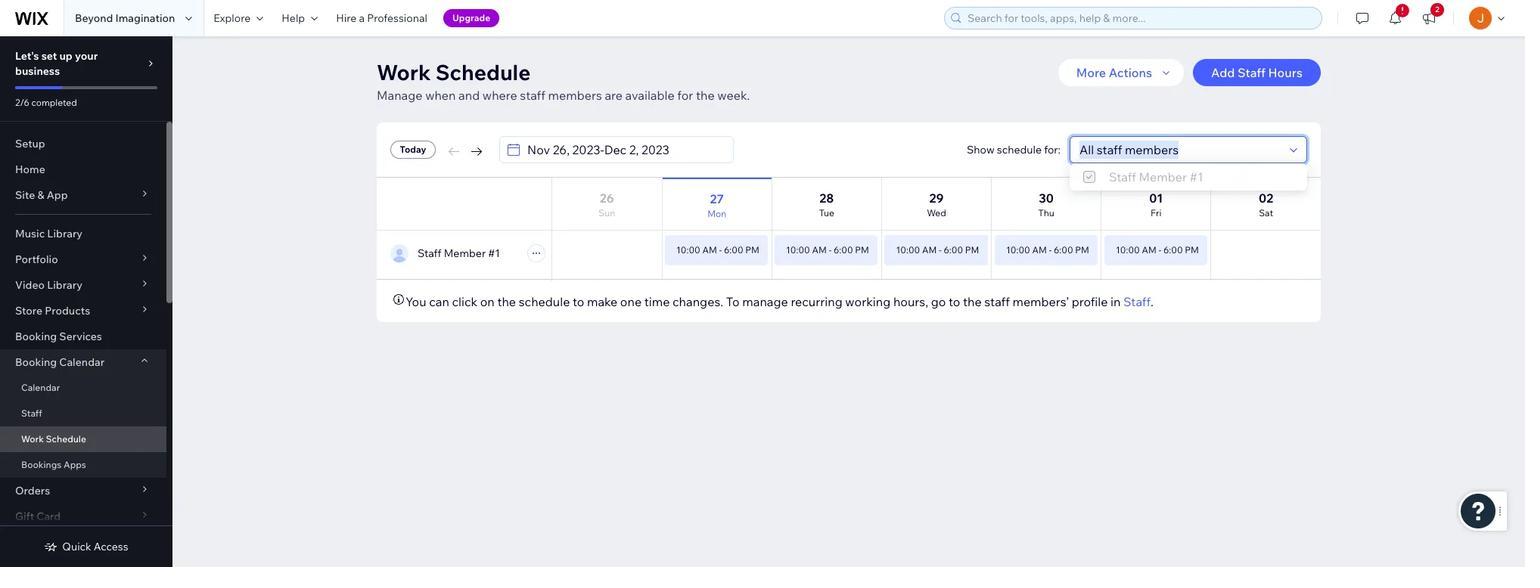 Task type: locate. For each thing, give the bounding box(es) containing it.
more
[[1077, 65, 1106, 80]]

portfolio
[[15, 253, 58, 266]]

1 vertical spatial staff
[[985, 294, 1010, 309]]

calendar link
[[0, 375, 166, 401]]

- down wed
[[939, 244, 942, 256]]

library up products
[[47, 278, 82, 292]]

to left make
[[573, 294, 584, 309]]

1 library from the top
[[47, 227, 83, 241]]

booking for booking services
[[15, 330, 57, 344]]

set
[[41, 49, 57, 63]]

&
[[37, 188, 44, 202]]

member
[[444, 247, 486, 260]]

the right on
[[497, 294, 516, 309]]

0 horizontal spatial staff
[[520, 88, 546, 103]]

one
[[620, 294, 642, 309]]

staff button
[[1124, 293, 1151, 311]]

let's
[[15, 49, 39, 63]]

option
[[1070, 163, 1308, 191]]

0 horizontal spatial schedule
[[46, 434, 86, 445]]

booking inside 'popup button'
[[15, 356, 57, 369]]

click
[[452, 294, 478, 309]]

hours,
[[894, 294, 929, 309]]

10:00 am - 6:00 pm link down fri
[[1105, 235, 1208, 266]]

am down thu
[[1032, 244, 1047, 256]]

1 to from the left
[[573, 294, 584, 309]]

am down wed
[[922, 244, 937, 256]]

schedule up and
[[436, 59, 531, 86]]

3 - from the left
[[939, 244, 942, 256]]

schedule right on
[[519, 294, 570, 309]]

schedule up apps on the bottom of page
[[46, 434, 86, 445]]

schedule inside sidebar element
[[46, 434, 86, 445]]

1 vertical spatial booking
[[15, 356, 57, 369]]

library inside dropdown button
[[47, 278, 82, 292]]

quick
[[62, 540, 91, 554]]

to right go
[[949, 294, 960, 309]]

3 6:00 from the left
[[944, 244, 963, 256]]

am down fri
[[1142, 244, 1157, 256]]

site
[[15, 188, 35, 202]]

1 vertical spatial work
[[21, 434, 44, 445]]

profile
[[1072, 294, 1108, 309]]

4 am from the left
[[1032, 244, 1047, 256]]

calendar down booking calendar
[[21, 382, 60, 393]]

can
[[429, 294, 449, 309]]

1 horizontal spatial schedule
[[436, 59, 531, 86]]

10:00 up you can click on the schedule to make one time changes. to manage recurring working hours, go to the staff members' profile in staff . at the bottom of the page
[[786, 244, 810, 256]]

you can click on the schedule to make one time changes. to manage recurring working hours, go to the staff members' profile in staff .
[[406, 294, 1154, 309]]

10:00 am - 6:00 pm down fri
[[1116, 244, 1199, 256]]

10:00 am - 6:00 pm link down mon on the top
[[665, 235, 769, 266]]

booking calendar button
[[0, 350, 166, 375]]

grid
[[377, 177, 1321, 291]]

0 vertical spatial staff
[[520, 88, 546, 103]]

schedule left for:
[[997, 143, 1042, 157]]

#1
[[488, 247, 500, 260]]

to
[[573, 294, 584, 309], [949, 294, 960, 309]]

booking services
[[15, 330, 102, 344]]

- down fri
[[1159, 244, 1162, 256]]

1 horizontal spatial schedule
[[997, 143, 1042, 157]]

2 horizontal spatial the
[[963, 294, 982, 309]]

grid containing 26
[[377, 177, 1321, 291]]

2 am from the left
[[812, 244, 827, 256]]

library up portfolio popup button
[[47, 227, 83, 241]]

am down mon on the top
[[703, 244, 717, 256]]

10:00 am - 6:00 pm link down tue
[[775, 235, 879, 266]]

booking services link
[[0, 324, 166, 350]]

0 vertical spatial work
[[377, 59, 431, 86]]

home
[[15, 163, 45, 176]]

music
[[15, 227, 45, 241]]

10:00 up hours,
[[896, 244, 920, 256]]

manage
[[377, 88, 423, 103]]

calendar
[[59, 356, 105, 369], [21, 382, 60, 393]]

your
[[75, 49, 98, 63]]

1 horizontal spatial staff
[[985, 294, 1010, 309]]

add staff hours button
[[1193, 59, 1321, 86]]

gift card
[[15, 510, 61, 524]]

- down mon on the top
[[719, 244, 722, 256]]

schedule for work schedule
[[46, 434, 86, 445]]

3 10:00 am - 6:00 pm from the left
[[896, 244, 980, 256]]

1 horizontal spatial the
[[696, 88, 715, 103]]

- down tue
[[829, 244, 832, 256]]

store
[[15, 304, 42, 318]]

are
[[605, 88, 623, 103]]

calendar down services
[[59, 356, 105, 369]]

1 vertical spatial library
[[47, 278, 82, 292]]

0 vertical spatial library
[[47, 227, 83, 241]]

the
[[696, 88, 715, 103], [497, 294, 516, 309], [963, 294, 982, 309]]

0 vertical spatial booking
[[15, 330, 57, 344]]

schedule
[[436, 59, 531, 86], [46, 434, 86, 445]]

5 10:00 am - 6:00 pm from the left
[[1116, 244, 1199, 256]]

2 booking from the top
[[15, 356, 57, 369]]

pm
[[746, 244, 760, 256], [855, 244, 869, 256], [965, 244, 980, 256], [1076, 244, 1090, 256], [1185, 244, 1199, 256]]

2/6
[[15, 97, 29, 108]]

wed
[[927, 207, 947, 219]]

2 10:00 am - 6:00 pm from the left
[[786, 244, 869, 256]]

None field
[[1075, 137, 1286, 163]]

10:00
[[677, 244, 701, 256], [786, 244, 810, 256], [896, 244, 920, 256], [1006, 244, 1030, 256], [1116, 244, 1140, 256]]

am down tue
[[812, 244, 827, 256]]

on
[[480, 294, 495, 309]]

10:00 am - 6:00 pm link down thu
[[995, 235, 1099, 266]]

6:00
[[724, 244, 744, 256], [834, 244, 853, 256], [944, 244, 963, 256], [1054, 244, 1073, 256], [1164, 244, 1183, 256]]

work up bookings
[[21, 434, 44, 445]]

5 6:00 from the left
[[1164, 244, 1183, 256]]

0 horizontal spatial work
[[21, 434, 44, 445]]

hire a professional link
[[327, 0, 437, 36]]

4 10:00 am - 6:00 pm link from the left
[[995, 235, 1099, 266]]

the right go
[[963, 294, 982, 309]]

2 library from the top
[[47, 278, 82, 292]]

10:00 am - 6:00 pm down thu
[[1006, 244, 1090, 256]]

10:00 am - 6:00 pm down tue
[[786, 244, 869, 256]]

work
[[377, 59, 431, 86], [21, 434, 44, 445]]

booking down booking services
[[15, 356, 57, 369]]

staff left member
[[418, 247, 442, 260]]

27 mon
[[708, 191, 727, 219]]

booking for booking calendar
[[15, 356, 57, 369]]

booking down 'store'
[[15, 330, 57, 344]]

show
[[967, 143, 995, 157]]

28
[[820, 191, 834, 206]]

bookings
[[21, 459, 62, 471]]

schedule inside work schedule manage when and where staff members are available for the week.
[[436, 59, 531, 86]]

beyond imagination
[[75, 11, 175, 25]]

staff right add
[[1238, 65, 1266, 80]]

10:00 up changes.
[[677, 244, 701, 256]]

add staff hours
[[1212, 65, 1303, 80]]

1 horizontal spatial work
[[377, 59, 431, 86]]

staff right where
[[520, 88, 546, 103]]

fri
[[1151, 207, 1162, 219]]

sidebar element
[[0, 36, 173, 568]]

video
[[15, 278, 45, 292]]

- down thu
[[1049, 244, 1052, 256]]

work up manage
[[377, 59, 431, 86]]

0 vertical spatial schedule
[[997, 143, 1042, 157]]

0 vertical spatial calendar
[[59, 356, 105, 369]]

1 horizontal spatial to
[[949, 294, 960, 309]]

10:00 up members'
[[1006, 244, 1030, 256]]

29
[[930, 191, 944, 206]]

members'
[[1013, 294, 1069, 309]]

0 horizontal spatial to
[[573, 294, 584, 309]]

setup
[[15, 137, 45, 151]]

products
[[45, 304, 90, 318]]

staff inside work schedule manage when and where staff members are available for the week.
[[520, 88, 546, 103]]

.
[[1151, 294, 1154, 309]]

26
[[600, 191, 614, 206]]

1 vertical spatial calendar
[[21, 382, 60, 393]]

work inside sidebar element
[[21, 434, 44, 445]]

0 vertical spatial schedule
[[436, 59, 531, 86]]

for:
[[1044, 143, 1061, 157]]

the right for at the top left of the page
[[696, 88, 715, 103]]

10:00 am - 6:00 pm down mon on the top
[[677, 244, 760, 256]]

go
[[931, 294, 946, 309]]

staff left members'
[[985, 294, 1010, 309]]

1 booking from the top
[[15, 330, 57, 344]]

10:00 up staff button
[[1116, 244, 1140, 256]]

staff member #1
[[418, 247, 500, 260]]

video library
[[15, 278, 82, 292]]

app
[[47, 188, 68, 202]]

10:00 am - 6:00 pm link down wed
[[885, 235, 989, 266]]

1 vertical spatial schedule
[[519, 294, 570, 309]]

10:00 am - 6:00 pm down wed
[[896, 244, 980, 256]]

card
[[37, 510, 61, 524]]

schedule
[[997, 143, 1042, 157], [519, 294, 570, 309]]

gift
[[15, 510, 34, 524]]

work inside work schedule manage when and where staff members are available for the week.
[[377, 59, 431, 86]]

1 10:00 am - 6:00 pm from the left
[[677, 244, 760, 256]]

staff up work schedule
[[21, 408, 42, 419]]

orders
[[15, 484, 50, 498]]

1 vertical spatial schedule
[[46, 434, 86, 445]]



Task type: describe. For each thing, give the bounding box(es) containing it.
3 am from the left
[[922, 244, 937, 256]]

to
[[726, 294, 740, 309]]

02 sat
[[1259, 191, 1274, 219]]

today
[[400, 144, 426, 155]]

01
[[1150, 191, 1163, 206]]

orders button
[[0, 478, 166, 504]]

let's set up your business
[[15, 49, 98, 78]]

2 10:00 from the left
[[786, 244, 810, 256]]

3 pm from the left
[[965, 244, 980, 256]]

hire
[[336, 11, 357, 25]]

Nov 26, 2023-Dec 2, 2023 field
[[523, 137, 729, 163]]

calendar inside booking calendar 'popup button'
[[59, 356, 105, 369]]

in
[[1111, 294, 1121, 309]]

more actions button
[[1058, 59, 1184, 86]]

3 10:00 from the left
[[896, 244, 920, 256]]

for
[[678, 88, 693, 103]]

home link
[[0, 157, 166, 182]]

work for work schedule
[[21, 434, 44, 445]]

explore
[[214, 11, 251, 25]]

2 6:00 from the left
[[834, 244, 853, 256]]

29 wed
[[927, 191, 947, 219]]

recurring
[[791, 294, 843, 309]]

thu
[[1039, 207, 1055, 219]]

01 fri
[[1150, 191, 1163, 219]]

quick access button
[[44, 540, 128, 554]]

music library link
[[0, 221, 166, 247]]

30 thu
[[1039, 191, 1055, 219]]

store products
[[15, 304, 90, 318]]

staff inside grid
[[418, 247, 442, 260]]

2/6 completed
[[15, 97, 77, 108]]

hours
[[1269, 65, 1303, 80]]

1 10:00 am - 6:00 pm link from the left
[[665, 235, 769, 266]]

2 to from the left
[[949, 294, 960, 309]]

changes.
[[673, 294, 724, 309]]

manage
[[743, 294, 788, 309]]

1 pm from the left
[[746, 244, 760, 256]]

a
[[359, 11, 365, 25]]

2 button
[[1413, 0, 1446, 36]]

2
[[1436, 5, 1440, 14]]

02
[[1259, 191, 1274, 206]]

beyond
[[75, 11, 113, 25]]

business
[[15, 64, 60, 78]]

store products button
[[0, 298, 166, 324]]

library for video library
[[47, 278, 82, 292]]

0 horizontal spatial the
[[497, 294, 516, 309]]

members
[[548, 88, 602, 103]]

gift card button
[[0, 504, 166, 530]]

imagination
[[115, 11, 175, 25]]

make
[[587, 294, 618, 309]]

Search for tools, apps, help & more... field
[[963, 8, 1317, 29]]

professional
[[367, 11, 428, 25]]

hire a professional
[[336, 11, 428, 25]]

3 10:00 am - 6:00 pm link from the left
[[885, 235, 989, 266]]

mon
[[708, 208, 727, 219]]

0 horizontal spatial schedule
[[519, 294, 570, 309]]

5 pm from the left
[[1185, 244, 1199, 256]]

1 am from the left
[[703, 244, 717, 256]]

calendar inside calendar link
[[21, 382, 60, 393]]

staff inside sidebar element
[[21, 408, 42, 419]]

when
[[425, 88, 456, 103]]

setup link
[[0, 131, 166, 157]]

2 10:00 am - 6:00 pm link from the left
[[775, 235, 879, 266]]

2 - from the left
[[829, 244, 832, 256]]

1 - from the left
[[719, 244, 722, 256]]

work for work schedule manage when and where staff members are available for the week.
[[377, 59, 431, 86]]

add
[[1212, 65, 1235, 80]]

2 pm from the left
[[855, 244, 869, 256]]

4 10:00 from the left
[[1006, 244, 1030, 256]]

site & app button
[[0, 182, 166, 208]]

5 10:00 from the left
[[1116, 244, 1140, 256]]

working
[[845, 294, 891, 309]]

music library
[[15, 227, 83, 241]]

where
[[483, 88, 517, 103]]

work schedule
[[21, 434, 86, 445]]

schedule for work schedule manage when and where staff members are available for the week.
[[436, 59, 531, 86]]

staff inside button
[[1238, 65, 1266, 80]]

staff link
[[0, 401, 166, 427]]

work schedule link
[[0, 427, 166, 453]]

4 pm from the left
[[1076, 244, 1090, 256]]

completed
[[31, 97, 77, 108]]

today button
[[390, 141, 436, 159]]

up
[[59, 49, 73, 63]]

staff right the in
[[1124, 294, 1151, 309]]

time
[[645, 294, 670, 309]]

available
[[625, 88, 675, 103]]

4 6:00 from the left
[[1054, 244, 1073, 256]]

services
[[59, 330, 102, 344]]

upgrade
[[452, 12, 490, 23]]

site & app
[[15, 188, 68, 202]]

1 10:00 from the left
[[677, 244, 701, 256]]

the inside work schedule manage when and where staff members are available for the week.
[[696, 88, 715, 103]]

upgrade button
[[443, 9, 500, 27]]

4 - from the left
[[1049, 244, 1052, 256]]

30
[[1039, 191, 1054, 206]]

5 am from the left
[[1142, 244, 1157, 256]]

show schedule for:
[[967, 143, 1061, 157]]

5 10:00 am - 6:00 pm link from the left
[[1105, 235, 1208, 266]]

access
[[94, 540, 128, 554]]

library for music library
[[47, 227, 83, 241]]

26 sun
[[599, 191, 615, 219]]

tue
[[819, 207, 835, 219]]

apps
[[64, 459, 86, 471]]

bookings apps
[[21, 459, 86, 471]]

work schedule manage when and where staff members are available for the week.
[[377, 59, 750, 103]]

portfolio button
[[0, 247, 166, 272]]

help
[[282, 11, 305, 25]]

bookings apps link
[[0, 453, 166, 478]]

video library button
[[0, 272, 166, 298]]

5 - from the left
[[1159, 244, 1162, 256]]

4 10:00 am - 6:00 pm from the left
[[1006, 244, 1090, 256]]

1 6:00 from the left
[[724, 244, 744, 256]]

help button
[[273, 0, 327, 36]]

more actions
[[1077, 65, 1153, 80]]



Task type: vqa. For each thing, say whether or not it's contained in the screenshot.
Easily manage tasks for your site and get more done.
no



